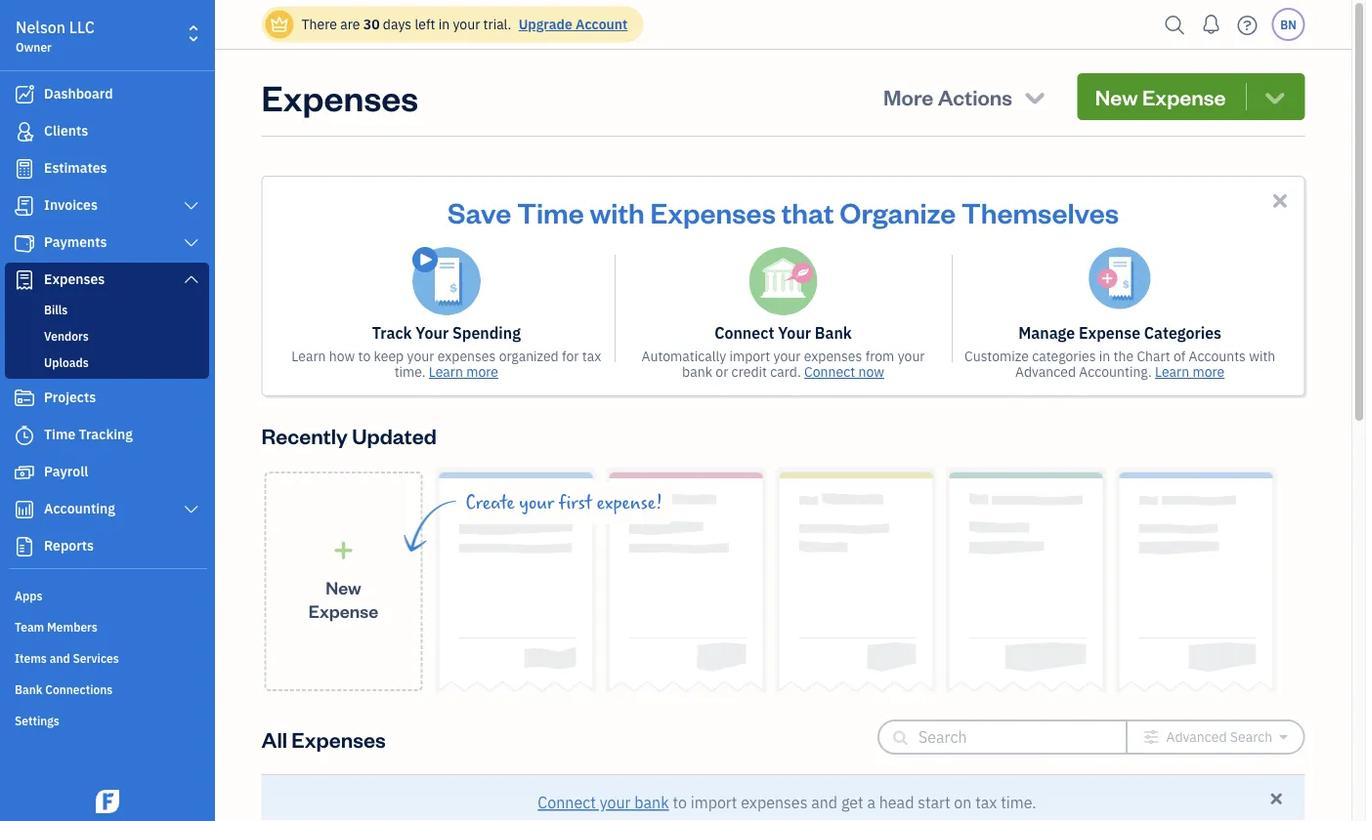 Task type: locate. For each thing, give the bounding box(es) containing it.
time right save
[[517, 194, 584, 230]]

1 vertical spatial in
[[1099, 347, 1111, 366]]

30
[[363, 15, 380, 33]]

0 vertical spatial chevron large down image
[[182, 236, 200, 251]]

1 horizontal spatial with
[[1249, 347, 1276, 366]]

uploads link
[[9, 351, 205, 374]]

new expense
[[1095, 83, 1226, 110], [309, 576, 378, 623]]

create your first expense!
[[466, 493, 663, 514]]

bank
[[682, 363, 713, 381], [635, 793, 669, 814]]

items and services link
[[5, 643, 209, 672]]

0 horizontal spatial bank
[[15, 682, 42, 698]]

learn left how
[[292, 347, 326, 366]]

more down spending
[[466, 363, 498, 381]]

0 horizontal spatial bank
[[635, 793, 669, 814]]

expenses left "from"
[[804, 347, 862, 366]]

import inside automatically import your expenses from your bank or credit card.
[[730, 347, 770, 366]]

0 horizontal spatial new expense
[[309, 576, 378, 623]]

learn more down track your spending
[[429, 363, 498, 381]]

0 vertical spatial to
[[358, 347, 371, 366]]

in left the
[[1099, 347, 1111, 366]]

time. inside learn how to keep your expenses organized for tax time.
[[394, 363, 426, 381]]

0 horizontal spatial learn
[[292, 347, 326, 366]]

there
[[302, 15, 337, 33]]

import
[[730, 347, 770, 366], [691, 793, 737, 814]]

1 vertical spatial to
[[673, 793, 687, 814]]

0 horizontal spatial your
[[416, 323, 449, 344]]

save time with expenses that organize themselves
[[448, 194, 1119, 230]]

0 horizontal spatial tax
[[582, 347, 601, 366]]

chevron large down image inside payments link
[[182, 236, 200, 251]]

1 vertical spatial new
[[326, 576, 361, 599]]

team members link
[[5, 612, 209, 641]]

0 vertical spatial time
[[517, 194, 584, 230]]

team members
[[15, 620, 98, 635]]

get
[[841, 793, 864, 814]]

learn down track your spending
[[429, 363, 463, 381]]

invoices
[[44, 196, 98, 214]]

2 horizontal spatial learn
[[1155, 363, 1190, 381]]

1 your from the left
[[416, 323, 449, 344]]

expense up the
[[1079, 323, 1141, 344]]

0 vertical spatial tax
[[582, 347, 601, 366]]

in inside customize categories in the chart of accounts with advanced accounting.
[[1099, 347, 1111, 366]]

apps
[[15, 588, 42, 604]]

chevron large down image for payments
[[182, 236, 200, 251]]

learn more
[[429, 363, 498, 381], [1155, 363, 1225, 381]]

1 vertical spatial tax
[[976, 793, 997, 814]]

1 horizontal spatial your
[[778, 323, 811, 344]]

bills link
[[9, 298, 205, 322]]

and
[[50, 651, 70, 667], [811, 793, 838, 814]]

for
[[562, 347, 579, 366]]

learn down categories
[[1155, 363, 1190, 381]]

and left get
[[811, 793, 838, 814]]

crown image
[[269, 14, 290, 35]]

new expense inside button
[[1095, 83, 1226, 110]]

0 vertical spatial time.
[[394, 363, 426, 381]]

more
[[884, 83, 934, 110]]

1 vertical spatial bank
[[635, 793, 669, 814]]

1 vertical spatial time
[[44, 426, 75, 444]]

payroll
[[44, 463, 88, 481]]

manage
[[1019, 323, 1075, 344]]

0 vertical spatial and
[[50, 651, 70, 667]]

2 horizontal spatial connect
[[804, 363, 855, 381]]

1 vertical spatial bank
[[15, 682, 42, 698]]

1 more from the left
[[466, 363, 498, 381]]

new inside button
[[1095, 83, 1138, 110]]

tax
[[582, 347, 601, 366], [976, 793, 997, 814]]

0 vertical spatial bank
[[815, 323, 852, 344]]

new expense down plus image on the bottom of page
[[309, 576, 378, 623]]

0 vertical spatial new expense
[[1095, 83, 1226, 110]]

2 more from the left
[[1193, 363, 1225, 381]]

1 horizontal spatial learn more
[[1155, 363, 1225, 381]]

bank up connect now
[[815, 323, 852, 344]]

new right chevrondown icon
[[1095, 83, 1138, 110]]

1 horizontal spatial expense
[[1079, 323, 1141, 344]]

0 horizontal spatial time.
[[394, 363, 426, 381]]

accounting
[[44, 500, 115, 518]]

more
[[466, 363, 498, 381], [1193, 363, 1225, 381]]

chevrondown image
[[1022, 83, 1049, 110]]

expense down plus image on the bottom of page
[[309, 600, 378, 623]]

your for connect
[[778, 323, 811, 344]]

1 chevron large down image from the top
[[182, 236, 200, 251]]

learn for manage expense categories
[[1155, 363, 1190, 381]]

2 learn more from the left
[[1155, 363, 1225, 381]]

time tracking link
[[5, 418, 209, 454]]

to right how
[[358, 347, 371, 366]]

1 horizontal spatial new
[[1095, 83, 1138, 110]]

chevrondown image
[[1262, 83, 1289, 110]]

start
[[918, 793, 951, 814]]

1 horizontal spatial more
[[1193, 363, 1225, 381]]

0 horizontal spatial new
[[326, 576, 361, 599]]

close image
[[1269, 190, 1292, 212], [1268, 791, 1286, 809]]

chevron large down image
[[182, 236, 200, 251], [182, 272, 200, 287], [182, 502, 200, 518]]

time. down 'track'
[[394, 363, 426, 381]]

a
[[867, 793, 876, 814]]

1 horizontal spatial time.
[[1001, 793, 1037, 814]]

learn more down categories
[[1155, 363, 1225, 381]]

1 horizontal spatial to
[[673, 793, 687, 814]]

accounting.
[[1079, 363, 1152, 381]]

time right timer icon
[[44, 426, 75, 444]]

2 your from the left
[[778, 323, 811, 344]]

tax right for
[[582, 347, 601, 366]]

1 horizontal spatial new expense
[[1095, 83, 1226, 110]]

0 horizontal spatial connect
[[538, 793, 596, 814]]

1 horizontal spatial time
[[517, 194, 584, 230]]

1 vertical spatial expense
[[1079, 323, 1141, 344]]

3 chevron large down image from the top
[[182, 502, 200, 518]]

track
[[372, 323, 412, 344]]

that
[[782, 194, 834, 230]]

0 vertical spatial bank
[[682, 363, 713, 381]]

left
[[415, 15, 435, 33]]

in right left
[[439, 15, 450, 33]]

nelson llc owner
[[16, 17, 95, 55]]

2 horizontal spatial expense
[[1142, 83, 1226, 110]]

expenses left that
[[650, 194, 776, 230]]

2 vertical spatial chevron large down image
[[182, 502, 200, 518]]

0 horizontal spatial and
[[50, 651, 70, 667]]

1 vertical spatial chevron large down image
[[182, 272, 200, 287]]

with
[[590, 194, 645, 230], [1249, 347, 1276, 366]]

expense image
[[13, 271, 36, 290]]

0 vertical spatial in
[[439, 15, 450, 33]]

0 horizontal spatial in
[[439, 15, 450, 33]]

expenses left get
[[741, 793, 808, 814]]

track your spending image
[[412, 247, 481, 316]]

1 vertical spatial new expense
[[309, 576, 378, 623]]

nelson
[[16, 17, 66, 38]]

new expense link
[[264, 472, 423, 692]]

accounting link
[[5, 493, 209, 528]]

and right items at the left bottom
[[50, 651, 70, 667]]

new inside new expense
[[326, 576, 361, 599]]

manage expense categories
[[1019, 323, 1222, 344]]

head
[[879, 793, 914, 814]]

expenses inside learn how to keep your expenses organized for tax time.
[[438, 347, 496, 366]]

expense for plus image on the bottom of page
[[309, 600, 378, 623]]

bank down items at the left bottom
[[15, 682, 42, 698]]

0 horizontal spatial expense
[[309, 600, 378, 623]]

0 vertical spatial connect
[[715, 323, 774, 344]]

your up learn how to keep your expenses organized for tax time.
[[416, 323, 449, 344]]

updated
[[352, 422, 437, 450]]

new expense button
[[1078, 73, 1305, 120]]

2 vertical spatial expense
[[309, 600, 378, 623]]

upgrade
[[519, 15, 573, 33]]

1 horizontal spatial in
[[1099, 347, 1111, 366]]

new expense down search image
[[1095, 83, 1226, 110]]

0 horizontal spatial to
[[358, 347, 371, 366]]

estimates link
[[5, 151, 209, 187]]

chart image
[[13, 500, 36, 520]]

to right connect your bank button
[[673, 793, 687, 814]]

in
[[439, 15, 450, 33], [1099, 347, 1111, 366]]

more right of
[[1193, 363, 1225, 381]]

manage expense categories image
[[1089, 247, 1152, 310]]

expense inside button
[[1142, 83, 1226, 110]]

expenses inside automatically import your expenses from your bank or credit card.
[[804, 347, 862, 366]]

expense down search image
[[1142, 83, 1226, 110]]

projects link
[[5, 381, 209, 416]]

chevron large down image inside accounting link
[[182, 502, 200, 518]]

0 horizontal spatial time
[[44, 426, 75, 444]]

0 vertical spatial new
[[1095, 83, 1138, 110]]

1 horizontal spatial and
[[811, 793, 838, 814]]

are
[[340, 15, 360, 33]]

2 chevron large down image from the top
[[182, 272, 200, 287]]

1 horizontal spatial learn
[[429, 363, 463, 381]]

0 vertical spatial import
[[730, 347, 770, 366]]

time. right on on the right bottom
[[1001, 793, 1037, 814]]

new down plus image on the bottom of page
[[326, 576, 361, 599]]

1 vertical spatial with
[[1249, 347, 1276, 366]]

1 vertical spatial connect
[[804, 363, 855, 381]]

1 horizontal spatial connect
[[715, 323, 774, 344]]

expenses
[[261, 73, 419, 120], [650, 194, 776, 230], [44, 270, 105, 288], [292, 726, 386, 754]]

0 vertical spatial with
[[590, 194, 645, 230]]

categories
[[1144, 323, 1222, 344]]

expenses
[[438, 347, 496, 366], [804, 347, 862, 366], [741, 793, 808, 814]]

services
[[73, 651, 119, 667]]

0 vertical spatial expense
[[1142, 83, 1226, 110]]

expenses for organized
[[438, 347, 496, 366]]

your for track
[[416, 323, 449, 344]]

0 vertical spatial close image
[[1269, 190, 1292, 212]]

payments link
[[5, 226, 209, 261]]

time.
[[394, 363, 426, 381], [1001, 793, 1037, 814]]

tax right on on the right bottom
[[976, 793, 997, 814]]

0 horizontal spatial learn more
[[429, 363, 498, 381]]

2 vertical spatial connect
[[538, 793, 596, 814]]

members
[[47, 620, 98, 635]]

more actions button
[[866, 73, 1066, 120]]

to inside learn how to keep your expenses organized for tax time.
[[358, 347, 371, 366]]

1 horizontal spatial bank
[[682, 363, 713, 381]]

expenses up the bills at the left top
[[44, 270, 105, 288]]

expenses down spending
[[438, 347, 496, 366]]

trial.
[[483, 15, 512, 33]]

0 horizontal spatial more
[[466, 363, 498, 381]]

time
[[517, 194, 584, 230], [44, 426, 75, 444]]

your up automatically import your expenses from your bank or credit card.
[[778, 323, 811, 344]]

connections
[[45, 682, 113, 698]]

1 learn more from the left
[[429, 363, 498, 381]]

your
[[416, 323, 449, 344], [778, 323, 811, 344]]

to
[[358, 347, 371, 366], [673, 793, 687, 814]]

invoice image
[[13, 196, 36, 216]]



Task type: describe. For each thing, give the bounding box(es) containing it.
reports link
[[5, 530, 209, 565]]

payments
[[44, 233, 107, 251]]

expenses right 'all'
[[292, 726, 386, 754]]

expenses down are
[[261, 73, 419, 120]]

learn more for spending
[[429, 363, 498, 381]]

more for spending
[[466, 363, 498, 381]]

1 horizontal spatial bank
[[815, 323, 852, 344]]

tax inside learn how to keep your expenses organized for tax time.
[[582, 347, 601, 366]]

learn how to keep your expenses organized for tax time.
[[292, 347, 601, 381]]

learn for track your spending
[[429, 363, 463, 381]]

items and services
[[15, 651, 119, 667]]

connect your bank to import expenses and get a head start on tax time.
[[538, 793, 1037, 814]]

keep
[[374, 347, 404, 366]]

chart
[[1137, 347, 1171, 366]]

automatically import your expenses from your bank or credit card.
[[642, 347, 925, 381]]

more for categories
[[1193, 363, 1225, 381]]

connect for connect now
[[804, 363, 855, 381]]

connect your bank image
[[749, 247, 818, 316]]

money image
[[13, 463, 36, 483]]

bank inside automatically import your expenses from your bank or credit card.
[[682, 363, 713, 381]]

Search text field
[[919, 722, 1095, 754]]

uploads
[[44, 355, 89, 370]]

notifications image
[[1196, 5, 1227, 44]]

recently updated
[[261, 422, 437, 450]]

dashboard image
[[13, 85, 36, 105]]

0 horizontal spatial with
[[590, 194, 645, 230]]

your inside learn how to keep your expenses organized for tax time.
[[407, 347, 434, 366]]

customize
[[965, 347, 1029, 366]]

estimate image
[[13, 159, 36, 179]]

expense!
[[597, 493, 663, 514]]

on
[[954, 793, 972, 814]]

recently
[[261, 422, 348, 450]]

estimates
[[44, 159, 107, 177]]

vendors link
[[9, 324, 205, 348]]

create
[[466, 493, 515, 514]]

go to help image
[[1232, 10, 1263, 40]]

freshbooks image
[[92, 791, 123, 814]]

chevron large down image for expenses
[[182, 272, 200, 287]]

expenses link
[[5, 263, 209, 298]]

bank connections link
[[5, 674, 209, 704]]

now
[[859, 363, 884, 381]]

connect your bank
[[715, 323, 852, 344]]

time tracking
[[44, 426, 133, 444]]

organized
[[499, 347, 559, 366]]

plus image
[[332, 541, 355, 561]]

settings
[[15, 713, 59, 729]]

tracking
[[79, 426, 133, 444]]

bn
[[1281, 17, 1297, 32]]

of
[[1174, 347, 1186, 366]]

search image
[[1160, 10, 1191, 40]]

bank connections
[[15, 682, 113, 698]]

vendors
[[44, 328, 89, 344]]

payroll link
[[5, 455, 209, 491]]

chevron large down image for accounting
[[182, 502, 200, 518]]

payment image
[[13, 234, 36, 253]]

track your spending
[[372, 323, 521, 344]]

clients link
[[5, 114, 209, 150]]

timer image
[[13, 426, 36, 446]]

connect for connect your bank
[[715, 323, 774, 344]]

main element
[[0, 0, 264, 822]]

expense for manage expense categories image
[[1079, 323, 1141, 344]]

1 vertical spatial time.
[[1001, 793, 1037, 814]]

items
[[15, 651, 47, 667]]

dashboard link
[[5, 77, 209, 112]]

organize
[[840, 194, 956, 230]]

reports
[[44, 537, 94, 555]]

llc
[[69, 17, 95, 38]]

report image
[[13, 538, 36, 557]]

bn button
[[1272, 8, 1305, 41]]

bills
[[44, 302, 68, 318]]

expenses for and
[[741, 793, 808, 814]]

learn inside learn how to keep your expenses organized for tax time.
[[292, 347, 326, 366]]

1 vertical spatial import
[[691, 793, 737, 814]]

connect now
[[804, 363, 884, 381]]

more actions
[[884, 83, 1013, 110]]

the
[[1114, 347, 1134, 366]]

actions
[[938, 83, 1013, 110]]

save
[[448, 194, 512, 230]]

dashboard
[[44, 85, 113, 103]]

advanced
[[1016, 363, 1076, 381]]

there are 30 days left in your trial. upgrade account
[[302, 15, 628, 33]]

1 vertical spatial close image
[[1268, 791, 1286, 809]]

invoices link
[[5, 189, 209, 224]]

learn more for categories
[[1155, 363, 1225, 381]]

automatically
[[642, 347, 726, 366]]

credit
[[732, 363, 767, 381]]

time inside "link"
[[44, 426, 75, 444]]

card.
[[770, 363, 801, 381]]

and inside "link"
[[50, 651, 70, 667]]

project image
[[13, 389, 36, 409]]

connect your bank button
[[538, 792, 669, 815]]

1 vertical spatial and
[[811, 793, 838, 814]]

1 horizontal spatial tax
[[976, 793, 997, 814]]

spending
[[453, 323, 521, 344]]

days
[[383, 15, 412, 33]]

first
[[559, 493, 592, 514]]

expenses inside the main 'element'
[[44, 270, 105, 288]]

apps link
[[5, 581, 209, 610]]

categories
[[1032, 347, 1096, 366]]

account
[[576, 15, 628, 33]]

upgrade account link
[[515, 15, 628, 33]]

projects
[[44, 389, 96, 407]]

bank inside the main 'element'
[[15, 682, 42, 698]]

chevron large down image
[[182, 198, 200, 214]]

new expense button
[[1078, 73, 1305, 120]]

settings link
[[5, 706, 209, 735]]

with inside customize categories in the chart of accounts with advanced accounting.
[[1249, 347, 1276, 366]]

all expenses
[[261, 726, 386, 754]]

accounts
[[1189, 347, 1246, 366]]

client image
[[13, 122, 36, 142]]

or
[[716, 363, 728, 381]]

clients
[[44, 122, 88, 140]]

themselves
[[962, 194, 1119, 230]]

team
[[15, 620, 44, 635]]

customize categories in the chart of accounts with advanced accounting.
[[965, 347, 1276, 381]]



Task type: vqa. For each thing, say whether or not it's contained in the screenshot.
the rightmost New Invoice
no



